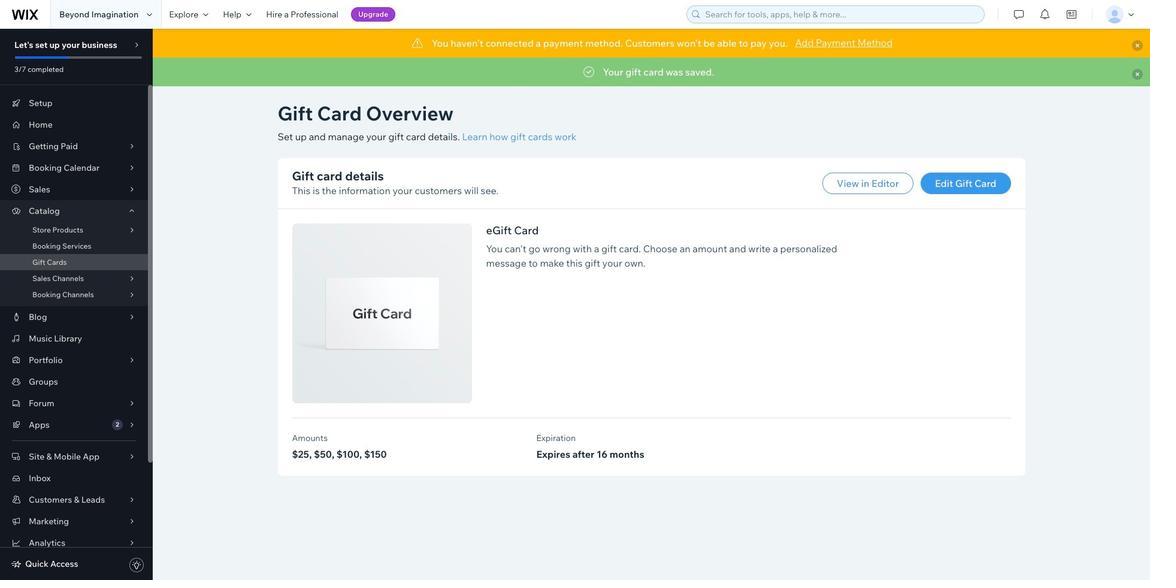 Task type: describe. For each thing, give the bounding box(es) containing it.
Search for tools, apps, help & more... field
[[702, 6, 981, 23]]

2 alert from the top
[[153, 58, 1150, 86]]

1 alert from the top
[[153, 29, 1150, 58]]



Task type: locate. For each thing, give the bounding box(es) containing it.
sidebar element
[[0, 29, 153, 580]]

alert
[[153, 29, 1150, 58], [153, 58, 1150, 86]]



Task type: vqa. For each thing, say whether or not it's contained in the screenshot.
Quick
no



